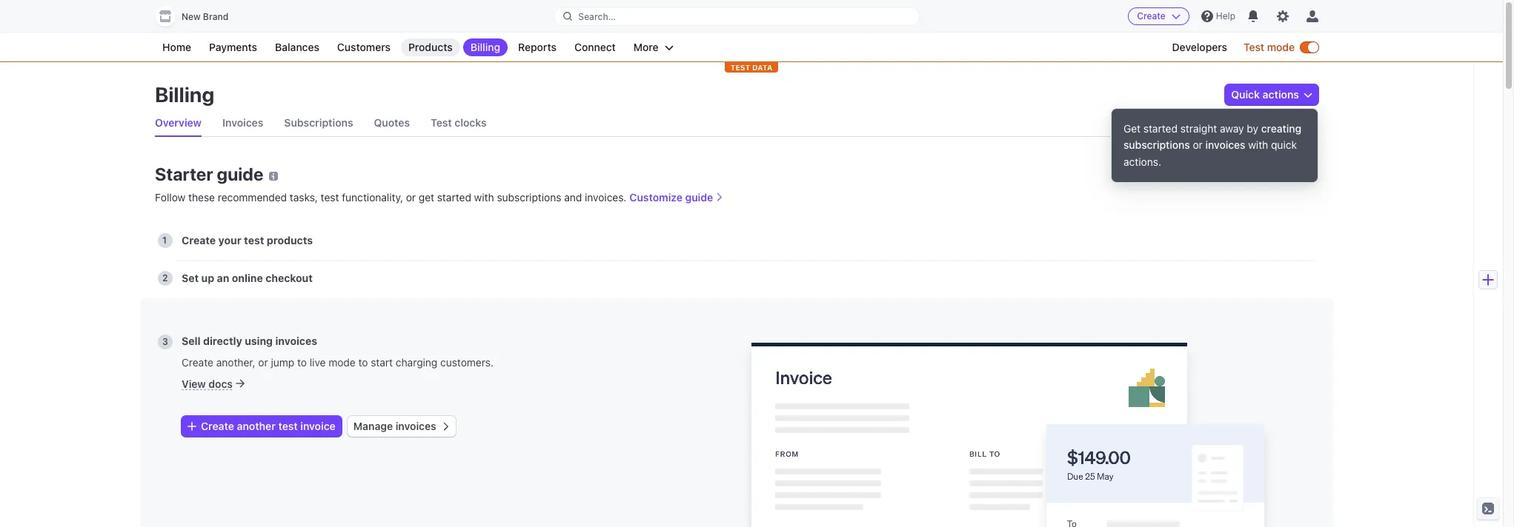Task type: describe. For each thing, give the bounding box(es) containing it.
customers.
[[440, 357, 494, 369]]

get
[[419, 191, 435, 204]]

using
[[245, 335, 273, 348]]

straight
[[1181, 122, 1218, 135]]

actions.
[[1124, 156, 1162, 168]]

Search… text field
[[555, 7, 919, 26]]

view docs
[[182, 378, 233, 391]]

new brand button
[[155, 6, 243, 27]]

invoice
[[301, 421, 336, 433]]

away
[[1220, 122, 1244, 135]]

2
[[162, 273, 168, 284]]

brand
[[203, 11, 228, 22]]

test for test clocks
[[431, 116, 452, 129]]

sell directly using invoices
[[182, 335, 317, 348]]

home
[[162, 41, 191, 53]]

connect link
[[567, 39, 623, 56]]

data
[[753, 63, 773, 72]]

quotes link
[[374, 110, 410, 136]]

creating subscriptions
[[1124, 122, 1302, 152]]

products
[[267, 234, 313, 247]]

0 vertical spatial test
[[321, 191, 339, 204]]

up
[[201, 272, 214, 285]]

1 horizontal spatial mode
[[1268, 41, 1295, 53]]

1 horizontal spatial started
[[1144, 122, 1178, 135]]

and
[[564, 191, 582, 204]]

tasks,
[[290, 191, 318, 204]]

more button
[[626, 39, 681, 56]]

sell
[[182, 335, 201, 348]]

creating
[[1262, 122, 1302, 135]]

manage invoices
[[353, 421, 437, 433]]

create for create another, or jump to live mode to start charging customers.
[[182, 357, 213, 369]]

payments link
[[202, 39, 265, 56]]

products link
[[401, 39, 460, 56]]

invoices for or invoices
[[1206, 139, 1246, 152]]

quick
[[1272, 139, 1297, 152]]

customize
[[630, 191, 683, 204]]

manage invoices link
[[348, 417, 456, 438]]

billing link
[[463, 39, 508, 56]]

test data
[[731, 63, 773, 72]]

by
[[1247, 122, 1259, 135]]

another,
[[216, 357, 256, 369]]

2 to from the left
[[358, 357, 368, 369]]

2 horizontal spatial or
[[1193, 139, 1203, 152]]

1 vertical spatial or
[[406, 191, 416, 204]]

test for test mode
[[1244, 41, 1265, 53]]

create for create
[[1138, 10, 1166, 22]]

quotes
[[374, 116, 410, 129]]

balances link
[[268, 39, 327, 56]]

recommended
[[218, 191, 287, 204]]

create another, or jump to live mode to start charging customers.
[[182, 357, 494, 369]]

guide for starter guide
[[217, 164, 264, 185]]

0 horizontal spatial billing
[[155, 82, 215, 107]]

test clocks link
[[431, 110, 487, 136]]

Search… search field
[[555, 7, 919, 26]]

new
[[182, 11, 201, 22]]

these
[[188, 191, 215, 204]]

your
[[218, 234, 241, 247]]

customers
[[337, 41, 391, 53]]

functionality,
[[342, 191, 403, 204]]

get
[[1124, 122, 1141, 135]]

subscriptions link
[[284, 110, 353, 136]]

clocks
[[455, 116, 487, 129]]

customers link
[[330, 39, 398, 56]]

guide for customize guide
[[685, 191, 713, 204]]

quick actions button
[[1226, 85, 1319, 105]]

get started straight away by
[[1124, 122, 1262, 135]]

an
[[217, 272, 229, 285]]

invoices for manage invoices
[[396, 421, 437, 433]]

quick actions
[[1232, 88, 1300, 101]]

with quick actions.
[[1124, 139, 1297, 168]]

subscriptions inside creating subscriptions
[[1124, 139, 1191, 152]]



Task type: vqa. For each thing, say whether or not it's contained in the screenshot.
Pinned ELEMENT in the left top of the page
no



Task type: locate. For each thing, give the bounding box(es) containing it.
1 horizontal spatial subscriptions
[[1124, 139, 1191, 152]]

0 horizontal spatial invoices
[[275, 335, 317, 348]]

set up an online checkout
[[182, 272, 313, 285]]

to left start
[[358, 357, 368, 369]]

0 vertical spatial started
[[1144, 122, 1178, 135]]

create for create your test products
[[182, 234, 216, 247]]

0 horizontal spatial test
[[431, 116, 452, 129]]

developers
[[1173, 41, 1228, 53]]

test clocks
[[431, 116, 487, 129]]

billing inside 'link'
[[471, 41, 500, 53]]

1 horizontal spatial to
[[358, 357, 368, 369]]

create your test products
[[182, 234, 313, 247]]

test for invoice
[[278, 421, 298, 433]]

invoices down away
[[1206, 139, 1246, 152]]

or left jump
[[258, 357, 268, 369]]

invoices.
[[585, 191, 627, 204]]

test left clocks
[[431, 116, 452, 129]]

help button
[[1196, 4, 1242, 28]]

jump
[[271, 357, 295, 369]]

1 vertical spatial guide
[[685, 191, 713, 204]]

1 horizontal spatial guide
[[685, 191, 713, 204]]

search…
[[579, 11, 616, 22]]

test left invoice
[[278, 421, 298, 433]]

1 horizontal spatial test
[[278, 421, 298, 433]]

0 horizontal spatial test
[[244, 234, 264, 247]]

or left get
[[406, 191, 416, 204]]

view
[[182, 378, 206, 391]]

notifications image
[[1248, 10, 1260, 22]]

test inside tab list
[[431, 116, 452, 129]]

create left another
[[201, 421, 234, 433]]

directly
[[203, 335, 242, 348]]

0 horizontal spatial started
[[437, 191, 471, 204]]

connect
[[575, 41, 616, 53]]

0 horizontal spatial to
[[297, 357, 307, 369]]

1 vertical spatial started
[[437, 191, 471, 204]]

with inside the with quick actions.
[[1249, 139, 1269, 152]]

create up view
[[182, 357, 213, 369]]

more
[[634, 41, 659, 53]]

manage
[[353, 421, 393, 433]]

0 horizontal spatial subscriptions
[[497, 191, 562, 204]]

payments
[[209, 41, 257, 53]]

or invoices
[[1191, 139, 1246, 152]]

help
[[1217, 10, 1236, 22]]

0 vertical spatial mode
[[1268, 41, 1295, 53]]

test right tasks,
[[321, 191, 339, 204]]

1 vertical spatial with
[[474, 191, 494, 204]]

test mode
[[1244, 41, 1295, 53]]

test
[[321, 191, 339, 204], [244, 234, 264, 247], [278, 421, 298, 433]]

invoices link
[[222, 110, 263, 136]]

developers link
[[1165, 39, 1235, 56]]

invoices right manage
[[396, 421, 437, 433]]

another
[[237, 421, 276, 433]]

create another test invoice
[[201, 421, 336, 433]]

0 horizontal spatial mode
[[329, 357, 356, 369]]

docs
[[209, 378, 233, 391]]

create inside button
[[1138, 10, 1166, 22]]

3
[[162, 337, 168, 348]]

tab list
[[155, 110, 1319, 137]]

reports link
[[511, 39, 564, 56]]

customize guide
[[630, 191, 713, 204]]

create
[[1138, 10, 1166, 22], [182, 234, 216, 247], [182, 357, 213, 369], [201, 421, 234, 433]]

create another test invoice link
[[182, 417, 342, 438]]

subscriptions up actions.
[[1124, 139, 1191, 152]]

2 vertical spatial or
[[258, 357, 268, 369]]

1 vertical spatial subscriptions
[[497, 191, 562, 204]]

test down notifications icon
[[1244, 41, 1265, 53]]

view docs link
[[182, 378, 245, 391]]

0 horizontal spatial guide
[[217, 164, 264, 185]]

2 horizontal spatial test
[[321, 191, 339, 204]]

with right get
[[474, 191, 494, 204]]

follow these recommended tasks, test functionality, or get started with subscriptions and invoices.
[[155, 191, 627, 204]]

create up developers link
[[1138, 10, 1166, 22]]

0 vertical spatial billing
[[471, 41, 500, 53]]

guide right "customize"
[[685, 191, 713, 204]]

subscriptions left and
[[497, 191, 562, 204]]

quick
[[1232, 88, 1261, 101]]

overview link
[[155, 110, 202, 136]]

overview
[[155, 116, 202, 129]]

mode right live
[[329, 357, 356, 369]]

0 vertical spatial invoices
[[1206, 139, 1246, 152]]

balances
[[275, 41, 319, 53]]

0 vertical spatial subscriptions
[[1124, 139, 1191, 152]]

1 vertical spatial mode
[[329, 357, 356, 369]]

or
[[1193, 139, 1203, 152], [406, 191, 416, 204], [258, 357, 268, 369]]

to
[[297, 357, 307, 369], [358, 357, 368, 369]]

1 vertical spatial billing
[[155, 82, 215, 107]]

set
[[182, 272, 199, 285]]

products
[[408, 41, 453, 53]]

to left live
[[297, 357, 307, 369]]

test
[[731, 63, 751, 72]]

guide up recommended
[[217, 164, 264, 185]]

create for create another test invoice
[[201, 421, 234, 433]]

test right your
[[244, 234, 264, 247]]

1 to from the left
[[297, 357, 307, 369]]

0 vertical spatial or
[[1193, 139, 1203, 152]]

test
[[1244, 41, 1265, 53], [431, 116, 452, 129]]

new brand
[[182, 11, 228, 22]]

test inside create another test invoice link
[[278, 421, 298, 433]]

subscriptions
[[1124, 139, 1191, 152], [497, 191, 562, 204]]

1
[[162, 235, 167, 246]]

2 vertical spatial invoices
[[396, 421, 437, 433]]

guide
[[217, 164, 264, 185], [685, 191, 713, 204]]

1 horizontal spatial invoices
[[396, 421, 437, 433]]

starter guide
[[155, 164, 264, 185]]

0 vertical spatial with
[[1249, 139, 1269, 152]]

tab list containing overview
[[155, 110, 1319, 137]]

invoices up jump
[[275, 335, 317, 348]]

charging
[[396, 357, 438, 369]]

0 horizontal spatial with
[[474, 191, 494, 204]]

follow
[[155, 191, 186, 204]]

live
[[310, 357, 326, 369]]

create left your
[[182, 234, 216, 247]]

create button
[[1129, 7, 1190, 25]]

1 horizontal spatial test
[[1244, 41, 1265, 53]]

billing up overview
[[155, 82, 215, 107]]

1 vertical spatial test
[[431, 116, 452, 129]]

actions
[[1263, 88, 1300, 101]]

1 horizontal spatial with
[[1249, 139, 1269, 152]]

2 vertical spatial test
[[278, 421, 298, 433]]

1 horizontal spatial billing
[[471, 41, 500, 53]]

invoices
[[222, 116, 263, 129]]

0 horizontal spatial or
[[258, 357, 268, 369]]

invoices inside manage invoices link
[[396, 421, 437, 433]]

0 vertical spatial test
[[1244, 41, 1265, 53]]

checkout
[[266, 272, 313, 285]]

subscriptions
[[284, 116, 353, 129]]

mode up actions
[[1268, 41, 1295, 53]]

0 vertical spatial guide
[[217, 164, 264, 185]]

1 vertical spatial invoices
[[275, 335, 317, 348]]

reports
[[518, 41, 557, 53]]

billing left "reports"
[[471, 41, 500, 53]]

home link
[[155, 39, 199, 56]]

or down straight
[[1193, 139, 1203, 152]]

2 horizontal spatial invoices
[[1206, 139, 1246, 152]]

online
[[232, 272, 263, 285]]

start
[[371, 357, 393, 369]]

1 vertical spatial test
[[244, 234, 264, 247]]

with down the by
[[1249, 139, 1269, 152]]

test for products
[[244, 234, 264, 247]]

starter
[[155, 164, 213, 185]]

customize guide link
[[630, 191, 724, 204]]

invoices
[[1206, 139, 1246, 152], [275, 335, 317, 348], [396, 421, 437, 433]]

1 horizontal spatial or
[[406, 191, 416, 204]]



